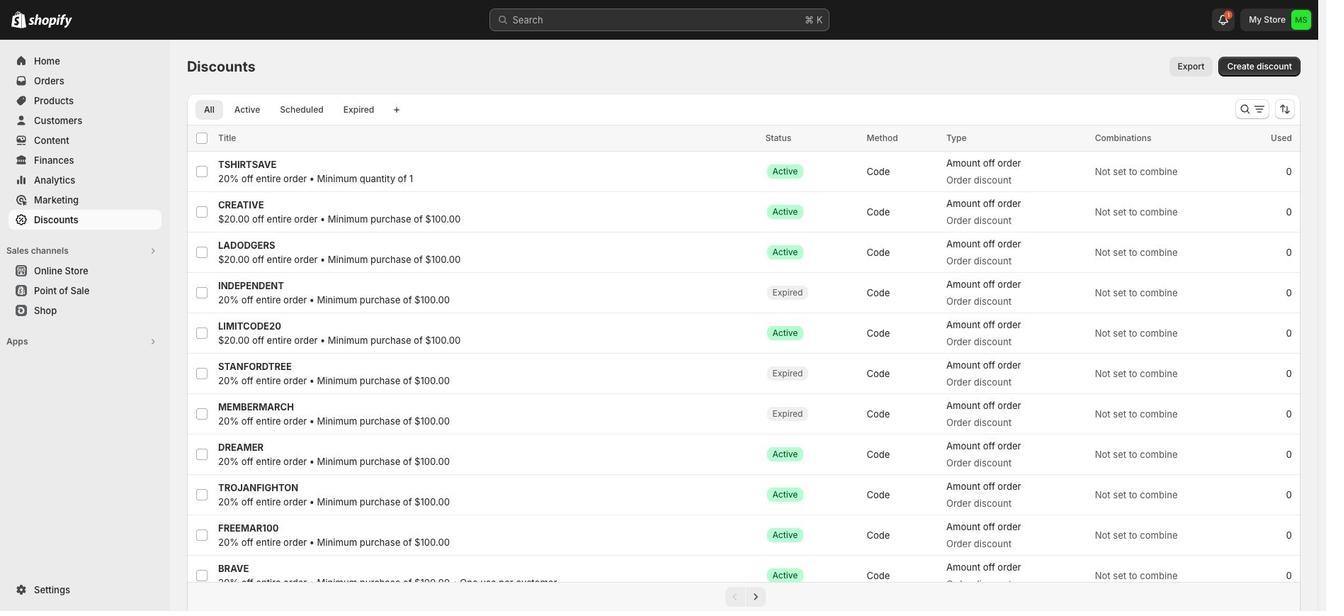 Task type: vqa. For each thing, say whether or not it's contained in the screenshot.
to
no



Task type: locate. For each thing, give the bounding box(es) containing it.
my store image
[[1292, 10, 1312, 30]]

tab list
[[193, 99, 386, 120]]



Task type: describe. For each thing, give the bounding box(es) containing it.
shopify image
[[11, 11, 26, 28]]

pagination element
[[187, 582, 1301, 611]]

shopify image
[[28, 14, 72, 28]]



